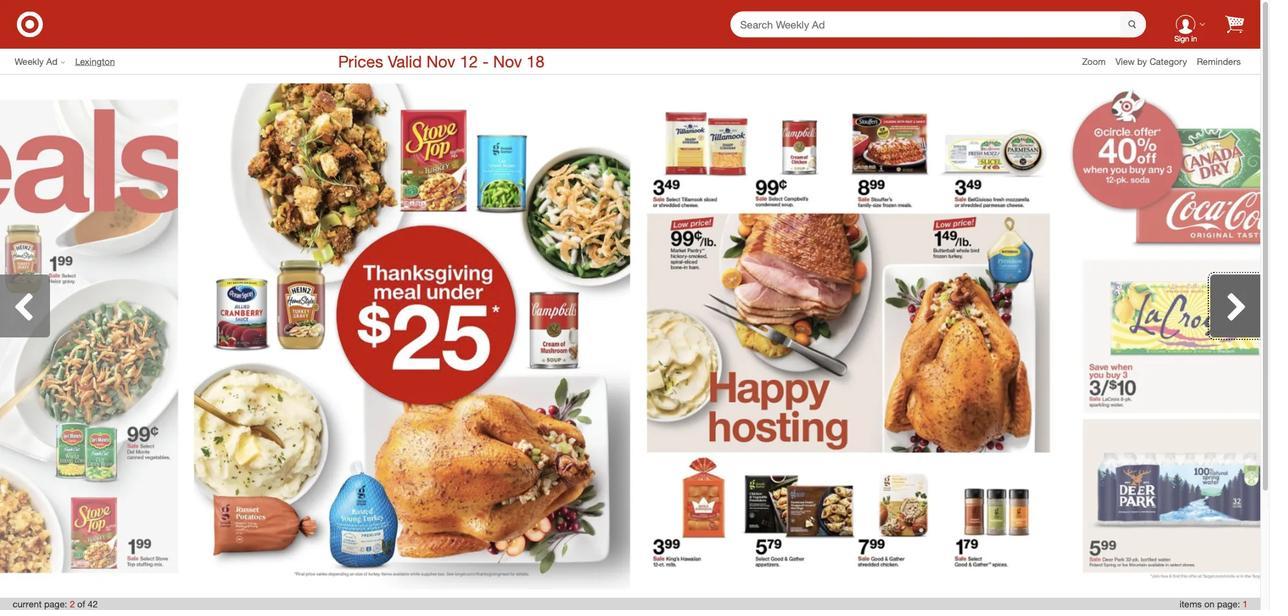 Task type: vqa. For each thing, say whether or not it's contained in the screenshot.
'1'
yes



Task type: describe. For each thing, give the bounding box(es) containing it.
page 1 image
[[0, 83, 194, 590]]

lexington
[[75, 56, 115, 67]]

category
[[1150, 56, 1187, 67]]

current page: 2 of 42
[[13, 599, 98, 610]]

Search Weekly Ad search field
[[731, 11, 1146, 38]]

reminders link
[[1197, 55, 1251, 68]]

on
[[1205, 599, 1215, 610]]

12
[[460, 51, 478, 71]]

1
[[1243, 599, 1248, 610]]

2 nov from the left
[[493, 51, 522, 71]]

page 3 image
[[632, 85, 1066, 588]]

2 page: from the left
[[1218, 599, 1241, 610]]

sign in link
[[1166, 4, 1206, 45]]

items
[[1180, 599, 1202, 610]]

by
[[1138, 56, 1147, 67]]

1 nov from the left
[[427, 51, 455, 71]]

view your cart on target.com image
[[1226, 15, 1245, 33]]

of
[[77, 599, 85, 610]]

sign
[[1175, 34, 1190, 44]]



Task type: locate. For each thing, give the bounding box(es) containing it.
nov right -
[[493, 51, 522, 71]]

valid
[[388, 51, 422, 71]]

form
[[731, 11, 1146, 38]]

view
[[1116, 56, 1135, 67]]

page: left 1
[[1218, 599, 1241, 610]]

zoom-in element
[[1082, 56, 1106, 67]]

-
[[483, 51, 489, 71]]

2
[[70, 599, 75, 610]]

nov
[[427, 51, 455, 71], [493, 51, 522, 71]]

lexington link
[[75, 55, 125, 68]]

18
[[527, 51, 545, 71]]

view by category
[[1116, 56, 1187, 67]]

42
[[88, 599, 98, 610]]

prices valid nov 12 - nov 18
[[338, 51, 545, 71]]

page:
[[44, 599, 67, 610], [1218, 599, 1241, 610]]

items on page: 1
[[1180, 599, 1248, 610]]

nov left 12
[[427, 51, 455, 71]]

prices
[[338, 51, 383, 71]]

page 4 image
[[1067, 83, 1271, 590]]

page: left 2
[[44, 599, 67, 610]]

0 horizontal spatial nov
[[427, 51, 455, 71]]

zoom
[[1082, 56, 1106, 67]]

sign in
[[1175, 34, 1198, 44]]

ad
[[46, 56, 58, 67]]

in
[[1192, 34, 1198, 44]]

1 page: from the left
[[44, 599, 67, 610]]

0 horizontal spatial page:
[[44, 599, 67, 610]]

1 horizontal spatial page:
[[1218, 599, 1241, 610]]

weekly
[[15, 56, 44, 67]]

go to target.com image
[[17, 11, 43, 37]]

reminders
[[1197, 56, 1241, 67]]

weekly ad link
[[15, 55, 75, 68]]

1 horizontal spatial nov
[[493, 51, 522, 71]]

zoom link
[[1082, 55, 1116, 68]]

page 2 image
[[194, 83, 630, 590]]

view by category link
[[1116, 56, 1197, 67]]

weekly ad
[[15, 56, 58, 67]]

current
[[13, 599, 42, 610]]



